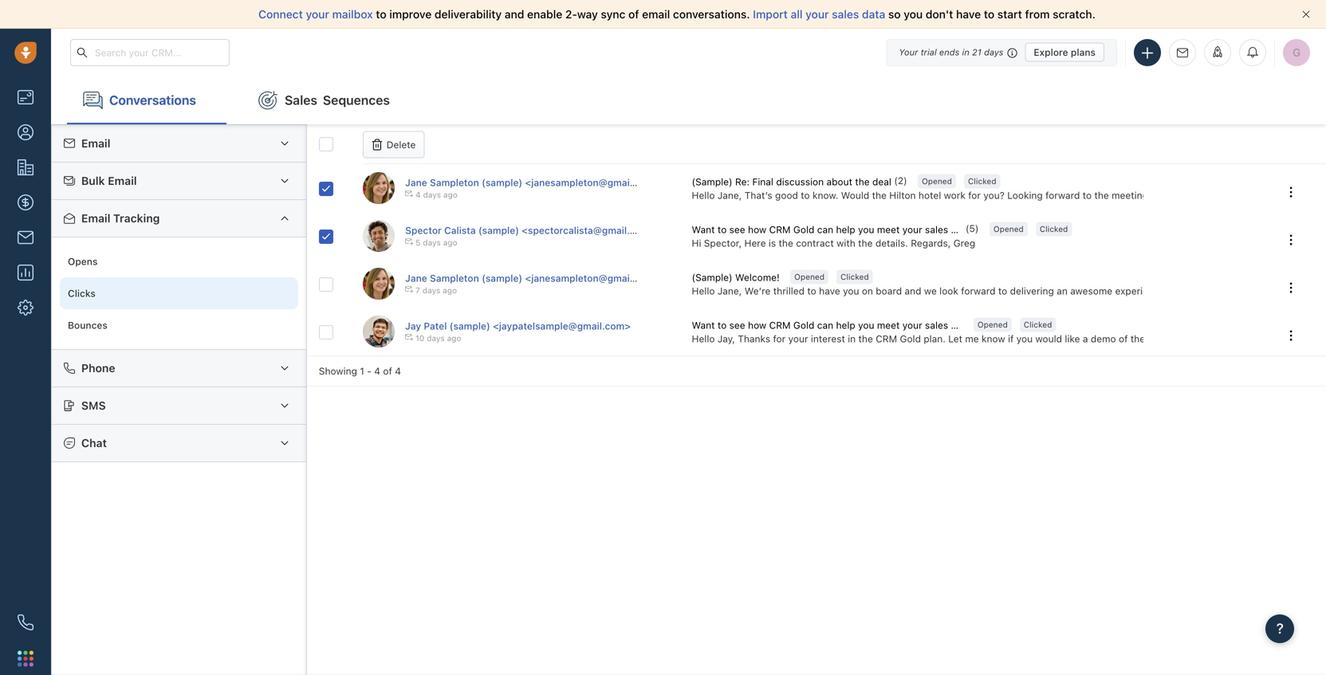 Task type: locate. For each thing, give the bounding box(es) containing it.
forward right look
[[961, 286, 996, 297]]

jane sampleton (sample) <janesampleton@gmail.com>
[[405, 177, 661, 188], [405, 273, 661, 284]]

1 vertical spatial if
[[1008, 334, 1014, 345]]

connect
[[259, 8, 303, 21]]

want to see how crm gold can help you meet your sales goals? button up hi spector, here is the contract with the details. regards, greg
[[692, 223, 980, 237]]

<janesampleton@gmail.com> down the <spectorcalista@gmail.com>
[[525, 273, 661, 284]]

1 jane from the top
[[405, 177, 427, 188]]

0 vertical spatial hello
[[692, 190, 715, 201]]

0 vertical spatial jane sampleton (sample) <janesampleton@gmail.com>
[[405, 177, 661, 188]]

days for 5 days ago
[[423, 238, 441, 247]]

your
[[306, 8, 329, 21], [806, 8, 829, 21], [903, 224, 923, 235], [903, 320, 923, 331], [789, 334, 808, 345], [1262, 334, 1281, 345]]

0 vertical spatial forward
[[1046, 190, 1080, 201]]

1 vertical spatial jane
[[405, 273, 427, 284]]

0 vertical spatial want to see how crm gold can help you meet your sales goals? link
[[692, 223, 980, 237]]

ends
[[940, 47, 960, 57]]

want to see how crm gold can help you meet your sales goals? up interest
[[692, 320, 980, 331]]

sales up regards,
[[925, 224, 949, 235]]

of
[[629, 8, 639, 21], [1227, 286, 1236, 297], [1119, 334, 1128, 345], [383, 366, 392, 377]]

1 vertical spatial want to see how crm gold can help you meet your sales goals? button
[[692, 319, 980, 332]]

1 want to see how crm gold can help you meet your sales goals? button from the top
[[692, 223, 980, 237]]

can for jay patel (sample) <jaypatelsample@gmail.com>
[[817, 320, 834, 331]]

if right know
[[1008, 334, 1014, 345]]

4
[[416, 190, 421, 199], [374, 366, 380, 377], [395, 366, 401, 377]]

want to see how crm gold can help you meet your sales goals?
[[692, 224, 980, 235], [692, 320, 980, 331]]

if left y
[[1314, 286, 1320, 297]]

email down bulk
[[81, 212, 110, 225]]

1 vertical spatial and
[[905, 286, 922, 297]]

so
[[889, 8, 901, 21]]

2 <janesampleton@gmail.com> from the top
[[525, 273, 661, 284]]

sampleton up 4 days ago
[[430, 177, 479, 188]]

conversations
[[109, 93, 196, 108]]

1 vertical spatial jane sampleton (sample) <janesampleton@gmail.com> link
[[405, 273, 661, 284]]

0 vertical spatial for
[[969, 190, 981, 201]]

help left expedite
[[1198, 334, 1217, 345]]

for left you?
[[969, 190, 981, 201]]

Search your CRM... text field
[[70, 39, 230, 66]]

1 horizontal spatial greg
[[1154, 190, 1176, 201]]

send email image
[[1177, 48, 1189, 58]]

of left time
[[1227, 286, 1236, 297]]

2 how from the top
[[748, 320, 767, 331]]

you down "on"
[[858, 320, 875, 331]]

0 vertical spatial email
[[81, 137, 110, 150]]

ago
[[443, 190, 458, 199], [443, 238, 458, 247], [443, 286, 457, 295], [447, 334, 461, 343]]

for
[[969, 190, 981, 201], [773, 334, 786, 345]]

expedite
[[1220, 334, 1259, 345]]

1 vertical spatial see
[[730, 320, 746, 331]]

goals? for spector calista (sample) <spectorcalista@gmail.com>
[[951, 224, 980, 235]]

outgoing image
[[405, 286, 413, 293], [405, 333, 413, 341]]

crm down board
[[876, 334, 897, 345]]

0 vertical spatial <janesampleton@gmail.com>
[[525, 177, 661, 188]]

tab list containing conversations
[[51, 77, 1327, 124]]

opened up hello jane, that's good to know. would the hilton hotel work for you? looking forward to the meeting. greg
[[922, 177, 952, 186]]

delete button
[[363, 131, 425, 158]]

gold up contract
[[794, 224, 815, 235]]

phone element
[[10, 607, 41, 639]]

ago for 10 days ago
[[447, 334, 461, 343]]

2 want to see how crm gold can help you meet your sales goals? link from the top
[[692, 319, 980, 332]]

jane sampleton (sample) <janesampleton@gmail.com> link down spector calista (sample) <spectorcalista@gmail.com> link
[[405, 273, 661, 284]]

1 vertical spatial gold
[[794, 320, 815, 331]]

0 horizontal spatial 4
[[374, 366, 380, 377]]

1 vertical spatial sales
[[925, 224, 949, 235]]

1 can from the top
[[817, 224, 834, 235]]

1 hello from the top
[[692, 190, 715, 201]]

0 vertical spatial outgoing image
[[405, 286, 413, 293]]

crm up is
[[769, 224, 791, 235]]

1 vertical spatial crm
[[769, 320, 791, 331]]

spector,
[[704, 238, 742, 249]]

have
[[956, 8, 981, 21], [819, 286, 841, 297]]

1 how from the top
[[748, 224, 767, 235]]

want to see how crm gold can help you meet your sales goals? link
[[692, 223, 980, 237], [692, 319, 980, 332]]

email for email
[[81, 137, 110, 150]]

jane sampleton (sample) <janesampleton@gmail.com> down spector calista (sample) <spectorcalista@gmail.com> link
[[405, 273, 661, 284]]

want to see how crm gold can help you meet your sales goals? button up interest
[[692, 319, 980, 332]]

ago up calista in the top left of the page
[[443, 190, 458, 199]]

meet up details.
[[877, 224, 900, 235]]

opens link
[[60, 246, 298, 278]]

1 vertical spatial <janesampleton@gmail.com>
[[525, 273, 661, 284]]

2 can from the top
[[817, 320, 834, 331]]

0 vertical spatial meet
[[877, 224, 900, 235]]

1 vertical spatial outgoing image
[[405, 238, 413, 246]]

sales for <spectorcalista@gmail.com>
[[925, 224, 949, 235]]

0 vertical spatial want
[[692, 224, 715, 235]]

1 vertical spatial email
[[108, 174, 137, 187]]

(sample) inside button
[[692, 272, 733, 283]]

1 meet from the top
[[877, 224, 900, 235]]

0 vertical spatial jane
[[405, 177, 427, 188]]

2 (sample) from the top
[[692, 272, 733, 283]]

<janesampleton@gmail.com> up the <spectorcalista@gmail.com>
[[525, 177, 661, 188]]

1 vertical spatial can
[[817, 320, 834, 331]]

start
[[998, 8, 1023, 21]]

opened up thrilled
[[795, 273, 825, 282]]

0 vertical spatial want to see how crm gold can help you meet your sales goals? button
[[692, 223, 980, 237]]

gold for spector calista (sample) <spectorcalista@gmail.com>
[[794, 224, 815, 235]]

jane up 7
[[405, 273, 427, 284]]

1 sampleton from the top
[[430, 177, 479, 188]]

0 horizontal spatial forward
[[961, 286, 996, 297]]

(5)
[[966, 223, 979, 234]]

5
[[416, 238, 421, 247]]

2 jane sampleton (sample) <janesampleton@gmail.com> link from the top
[[405, 273, 661, 284]]

hello left jay,
[[692, 334, 715, 345]]

2 jane sampleton (sample) <janesampleton@gmail.com> from the top
[[405, 273, 661, 284]]

want to see how crm gold can help you meet your sales goals? up hi spector, here is the contract with the details. regards, greg
[[692, 224, 980, 235]]

2 meet from the top
[[877, 320, 900, 331]]

connect your mailbox to improve deliverability and enable 2-way sync of email conversations. import all your sales data so you don't have to start from scratch.
[[259, 8, 1096, 21]]

forward right looking
[[1046, 190, 1080, 201]]

1 vertical spatial (sample)
[[692, 272, 733, 283]]

want to see how crm gold can help you meet your sales goals? link up hi spector, here is the contract with the details. regards, greg
[[692, 223, 980, 237]]

2 see from the top
[[730, 320, 746, 331]]

hello jane, that's good to know. would the hilton hotel work for you? looking forward to the meeting. greg
[[692, 190, 1176, 201]]

hello
[[692, 190, 715, 201], [692, 286, 715, 297], [692, 334, 715, 345]]

outgoing image for jane sampleton (sample) <janesampleton@gmail.com>
[[405, 286, 413, 293]]

1 vertical spatial hello
[[692, 286, 715, 297]]

the right 'with' on the top of page
[[858, 238, 873, 249]]

0 horizontal spatial and
[[505, 8, 524, 21]]

1 vertical spatial how
[[748, 320, 767, 331]]

want to see how crm gold can help you meet your sales goals? button for spector calista (sample) <spectorcalista@gmail.com>
[[692, 223, 980, 237]]

freshworks switcher image
[[18, 651, 34, 667]]

0 vertical spatial jane sampleton (sample) <janesampleton@gmail.com> link
[[405, 177, 661, 188]]

deal
[[873, 176, 892, 187]]

want down (sample) welcome!
[[692, 320, 715, 331]]

(sample) right calista in the top left of the page
[[479, 225, 519, 236]]

the down "deal"
[[872, 190, 887, 201]]

2 outgoing image from the top
[[405, 333, 413, 341]]

2 vertical spatial crm
[[876, 334, 897, 345]]

ago down calista in the top left of the page
[[443, 238, 458, 247]]

ago for 4 days ago
[[443, 190, 458, 199]]

jane for (sample) welcome!
[[405, 273, 427, 284]]

(sample) inside (sample) re: final discussion about the deal (2)
[[692, 176, 733, 187]]

thanks
[[738, 334, 771, 345]]

demo
[[1091, 334, 1116, 345]]

ago right 10 at left
[[447, 334, 461, 343]]

0 horizontal spatial in
[[848, 334, 856, 345]]

0 vertical spatial have
[[956, 8, 981, 21]]

jane
[[405, 177, 427, 188], [405, 273, 427, 284]]

3 hello from the top
[[692, 334, 715, 345]]

2 goals? from the top
[[951, 320, 980, 331]]

sampleton
[[430, 177, 479, 188], [430, 273, 479, 284]]

have right the don't
[[956, 8, 981, 21]]

1 vertical spatial jane sampleton (sample) <janesampleton@gmail.com>
[[405, 273, 661, 284]]

1 jane, from the top
[[718, 190, 742, 201]]

days for 4 days ago
[[423, 190, 441, 199]]

greg down (5)
[[954, 238, 976, 249]]

2 horizontal spatial in
[[1261, 286, 1269, 297]]

sales left data
[[832, 8, 859, 21]]

outgoing image left 5
[[405, 238, 413, 246]]

want
[[692, 224, 715, 235], [692, 320, 715, 331]]

ago right 7
[[443, 286, 457, 295]]

ago for 7 days ago
[[443, 286, 457, 295]]

hi spector, here is the contract with the details. regards, greg
[[692, 238, 976, 249]]

0 vertical spatial can
[[817, 224, 834, 235]]

help
[[836, 224, 856, 235], [836, 320, 856, 331], [1198, 334, 1217, 345]]

0 vertical spatial sales
[[832, 8, 859, 21]]

and
[[505, 8, 524, 21], [905, 286, 922, 297]]

jane, down re:
[[718, 190, 742, 201]]

1 vertical spatial forward
[[961, 286, 996, 297]]

help up interest
[[836, 320, 856, 331]]

contract
[[796, 238, 834, 249]]

regards,
[[911, 238, 951, 249]]

0 vertical spatial see
[[730, 224, 746, 235]]

goals? down work
[[951, 224, 980, 235]]

want to see how crm gold can help you meet your sales goals? link up interest
[[692, 319, 980, 332]]

y
[[1322, 286, 1327, 297]]

close image
[[1303, 10, 1311, 18]]

spector calista (sample) <spectorcalista@gmail.com> link
[[405, 225, 656, 236]]

0 vertical spatial (sample)
[[692, 176, 733, 187]]

and left we
[[905, 286, 922, 297]]

see up jay,
[[730, 320, 746, 331]]

email
[[81, 137, 110, 150], [108, 174, 137, 187], [81, 212, 110, 225]]

crm up thanks
[[769, 320, 791, 331]]

1 want to see how crm gold can help you meet your sales goals? from the top
[[692, 224, 980, 235]]

jane sampleton (sample) <janesampleton@gmail.com> link for (sample) welcome!
[[405, 273, 661, 284]]

-
[[367, 366, 372, 377]]

see for <spectorcalista@gmail.com>
[[730, 224, 746, 235]]

1 vertical spatial sampleton
[[430, 273, 479, 284]]

1 outgoing image from the top
[[405, 286, 413, 293]]

1 horizontal spatial have
[[956, 8, 981, 21]]

0 vertical spatial jane,
[[718, 190, 742, 201]]

1 vertical spatial help
[[836, 320, 856, 331]]

0 vertical spatial how
[[748, 224, 767, 235]]

explore
[[1034, 47, 1069, 58]]

1 horizontal spatial for
[[969, 190, 981, 201]]

crm for spector calista (sample) <spectorcalista@gmail.com>
[[769, 224, 791, 235]]

0 vertical spatial sampleton
[[430, 177, 479, 188]]

21
[[972, 47, 982, 57]]

the inside (sample) re: final discussion about the deal (2)
[[855, 176, 870, 187]]

would
[[1036, 334, 1063, 345]]

2 jane, from the top
[[718, 286, 742, 297]]

days right 7
[[423, 286, 441, 295]]

you up hi spector, here is the contract with the details. regards, greg
[[858, 224, 875, 235]]

for right thanks
[[773, 334, 786, 345]]

1 horizontal spatial if
[[1314, 286, 1320, 297]]

jane sampleton (sample) <janesampleton@gmail.com> for (sample) welcome!
[[405, 273, 661, 284]]

2 jane from the top
[[405, 273, 427, 284]]

of right 'sync'
[[629, 8, 639, 21]]

want to see how crm gold can help you meet your sales goals? button for jay patel (sample) <jaypatelsample@gmail.com>
[[692, 319, 980, 332]]

email right bulk
[[108, 174, 137, 187]]

0 vertical spatial if
[[1314, 286, 1320, 297]]

jane, for that's
[[718, 190, 742, 201]]

1 vertical spatial jane,
[[718, 286, 742, 297]]

days
[[984, 47, 1004, 57], [423, 190, 441, 199], [423, 238, 441, 247], [423, 286, 441, 295], [427, 334, 445, 343]]

jane sampleton (sample) <janesampleton@gmail.com> link for (sample) re: final discussion about the deal
[[405, 177, 661, 188]]

outgoing image left 4 days ago
[[405, 190, 413, 198]]

1 vertical spatial want to see how crm gold can help you meet your sales goals?
[[692, 320, 980, 331]]

in left 21
[[962, 47, 970, 57]]

patel
[[424, 320, 447, 332]]

1 want to see how crm gold can help you meet your sales goals? link from the top
[[692, 223, 980, 237]]

want for spector calista (sample) <spectorcalista@gmail.com>
[[692, 224, 715, 235]]

how for spector calista (sample) <spectorcalista@gmail.com>
[[748, 224, 767, 235]]

hello down (sample) welcome!
[[692, 286, 715, 297]]

looking
[[1008, 190, 1043, 201]]

gold left plan.
[[900, 334, 921, 345]]

jay,
[[718, 334, 735, 345]]

to left start
[[984, 8, 995, 21]]

0 vertical spatial in
[[962, 47, 970, 57]]

clicked up "on"
[[841, 273, 869, 282]]

help up 'with' on the top of page
[[836, 224, 856, 235]]

1 (sample) from the top
[[692, 176, 733, 187]]

jane sampleton (sample) <janesampleton@gmail.com> link
[[405, 177, 661, 188], [405, 273, 661, 284]]

0 vertical spatial want to see how crm gold can help you meet your sales goals?
[[692, 224, 980, 235]]

2 hello from the top
[[692, 286, 715, 297]]

2 want to see how crm gold can help you meet your sales goals? from the top
[[692, 320, 980, 331]]

1 vertical spatial greg
[[954, 238, 976, 249]]

mailbox
[[332, 8, 373, 21]]

0 horizontal spatial have
[[819, 286, 841, 297]]

1 see from the top
[[730, 224, 746, 235]]

1 vertical spatial meet
[[877, 320, 900, 331]]

hotel
[[919, 190, 941, 201]]

the right is
[[779, 238, 794, 249]]

your
[[899, 47, 918, 57]]

1 goals? from the top
[[951, 224, 980, 235]]

1 want from the top
[[692, 224, 715, 235]]

(sample) for 10 days ago
[[450, 320, 490, 332]]

the
[[855, 176, 870, 187], [872, 190, 887, 201], [1095, 190, 1109, 201], [779, 238, 794, 249], [858, 238, 873, 249], [859, 334, 873, 345], [1131, 334, 1146, 345]]

see up spector,
[[730, 224, 746, 235]]

sales up plan.
[[925, 320, 949, 331]]

0 vertical spatial gold
[[794, 224, 815, 235]]

want to see how crm gold can help you meet your sales goals? link for <spectorcalista@gmail.com>
[[692, 223, 980, 237]]

explore plans
[[1034, 47, 1096, 58]]

is
[[769, 238, 776, 249]]

2 vertical spatial email
[[81, 212, 110, 225]]

awesome
[[1071, 286, 1113, 297]]

jane sampleton (sample) <janesampleton@gmail.com> for (sample) re: final discussion about the deal
[[405, 177, 661, 188]]

1 vertical spatial for
[[773, 334, 786, 345]]

plan.
[[924, 334, 946, 345]]

1 vertical spatial have
[[819, 286, 841, 297]]

can up interest
[[817, 320, 834, 331]]

sms
[[81, 399, 106, 412]]

can up hi spector, here is the contract with the details. regards, greg
[[817, 224, 834, 235]]

sampleton up '7 days ago'
[[430, 273, 479, 284]]

outgoing image for spector calista (sample) <spectorcalista@gmail.com>
[[405, 238, 413, 246]]

clicked
[[968, 177, 997, 186], [1040, 225, 1068, 234], [841, 273, 869, 282], [1024, 320, 1052, 330]]

you
[[904, 8, 923, 21], [858, 224, 875, 235], [843, 286, 859, 297], [858, 320, 875, 331], [1017, 334, 1033, 345]]

<janesampleton@gmail.com> for (sample) re: final discussion about the deal
[[525, 177, 661, 188]]

greg right the meeting.
[[1154, 190, 1176, 201]]

days down patel
[[427, 334, 445, 343]]

<spectorcalista@gmail.com>
[[522, 225, 656, 236]]

the up would
[[855, 176, 870, 187]]

outgoing image
[[405, 190, 413, 198], [405, 238, 413, 246]]

email up bulk
[[81, 137, 110, 150]]

of right demo
[[1119, 334, 1128, 345]]

all
[[791, 8, 803, 21]]

1 vertical spatial goals?
[[951, 320, 980, 331]]

can
[[817, 224, 834, 235], [817, 320, 834, 331]]

gold up interest
[[794, 320, 815, 331]]

1 outgoing image from the top
[[405, 190, 413, 198]]

email for email tracking
[[81, 212, 110, 225]]

goals? up me
[[951, 320, 980, 331]]

on
[[862, 286, 873, 297]]

at
[[1171, 286, 1180, 297]]

2 want from the top
[[692, 320, 715, 331]]

days right 5
[[423, 238, 441, 247]]

sampleton for (sample) re: final discussion about the deal
[[430, 177, 479, 188]]

phone image
[[18, 615, 34, 631]]

tab list
[[51, 77, 1327, 124]]

0 vertical spatial outgoing image
[[405, 190, 413, 198]]

0 horizontal spatial greg
[[954, 238, 976, 249]]

days for 10 days ago
[[427, 334, 445, 343]]

2 outgoing image from the top
[[405, 238, 413, 246]]

0 vertical spatial goals?
[[951, 224, 980, 235]]

help for <spectorcalista@gmail.com>
[[836, 224, 856, 235]]

1 jane sampleton (sample) <janesampleton@gmail.com> link from the top
[[405, 177, 661, 188]]

jane sampleton (sample) <janesampleton@gmail.com> link up the spector calista (sample) <spectorcalista@gmail.com>
[[405, 177, 661, 188]]

jay patel (sample) <jaypatelsample@gmail.com>
[[405, 320, 631, 332]]

in right interest
[[848, 334, 856, 345]]

2 vertical spatial hello
[[692, 334, 715, 345]]

plans
[[1071, 47, 1096, 58]]

(sample) down spector,
[[692, 272, 733, 283]]

1 jane sampleton (sample) <janesampleton@gmail.com> from the top
[[405, 177, 661, 188]]

(sample) up jay patel (sample) <jaypatelsample@gmail.com>
[[482, 273, 523, 284]]

1 <janesampleton@gmail.com> from the top
[[525, 177, 661, 188]]

2 vertical spatial sales
[[925, 320, 949, 331]]

1 vertical spatial want to see how crm gold can help you meet your sales goals? link
[[692, 319, 980, 332]]

0 vertical spatial help
[[836, 224, 856, 235]]

2 want to see how crm gold can help you meet your sales goals? button from the top
[[692, 319, 980, 332]]

0 vertical spatial crm
[[769, 224, 791, 235]]

sync
[[601, 8, 626, 21]]

(sample) left re:
[[692, 176, 733, 187]]

jane, for we're
[[718, 286, 742, 297]]

outgoing image left 7
[[405, 286, 413, 293]]

(sample) welcome! link
[[692, 271, 783, 284]]

2 sampleton from the top
[[430, 273, 479, 284]]

jane up 4 days ago
[[405, 177, 427, 188]]

1 vertical spatial want
[[692, 320, 715, 331]]

hello up hi at the top of the page
[[692, 190, 715, 201]]

how up here
[[748, 224, 767, 235]]

1 horizontal spatial in
[[962, 47, 970, 57]]

1 vertical spatial outgoing image
[[405, 333, 413, 341]]

time
[[1239, 286, 1259, 297]]

in left this
[[1261, 286, 1269, 297]]



Task type: vqa. For each thing, say whether or not it's contained in the screenshot.
the bottom 'Select all'
no



Task type: describe. For each thing, give the bounding box(es) containing it.
gold for jay patel (sample) <jaypatelsample@gmail.com>
[[794, 320, 815, 331]]

phone
[[81, 362, 115, 375]]

email
[[642, 8, 670, 21]]

days for 7 days ago
[[423, 286, 441, 295]]

sales for <jaypatelsample@gmail.com>
[[925, 320, 949, 331]]

delete
[[387, 139, 416, 150]]

opened up know
[[978, 320, 1008, 330]]

(2)
[[894, 175, 907, 186]]

trial
[[921, 47, 937, 57]]

see for <jaypatelsample@gmail.com>
[[730, 320, 746, 331]]

hello jane, we're thrilled to have you on board and we look forward to delivering an awesome experience. at any point of time in this trial, if y
[[692, 286, 1327, 297]]

clicked down looking
[[1040, 225, 1068, 234]]

connect your mailbox link
[[259, 8, 376, 21]]

crm for jay patel (sample) <jaypatelsample@gmail.com>
[[769, 320, 791, 331]]

(sample) for 4 days ago
[[482, 177, 523, 188]]

10
[[416, 334, 425, 343]]

we're
[[745, 286, 771, 297]]

(sample) re: final discussion about the deal link
[[692, 175, 894, 189]]

here
[[745, 238, 766, 249]]

meet for <spectorcalista@gmail.com>
[[877, 224, 900, 235]]

1 vertical spatial in
[[1261, 286, 1269, 297]]

(sample) for 7 days ago
[[482, 273, 523, 284]]

0 horizontal spatial if
[[1008, 334, 1014, 345]]

outgoing image for jane sampleton (sample) <janesampleton@gmail.com>
[[405, 190, 413, 198]]

jay patel (sample) <jaypatelsample@gmail.com> link
[[405, 320, 631, 332]]

to left the meeting.
[[1083, 190, 1092, 201]]

hi
[[692, 238, 701, 249]]

you right so
[[904, 8, 923, 21]]

how for jay patel (sample) <jaypatelsample@gmail.com>
[[748, 320, 767, 331]]

to right thrilled
[[808, 286, 817, 297]]

conversations link
[[67, 77, 227, 124]]

bulk
[[81, 174, 105, 187]]

discussion
[[776, 176, 824, 187]]

hilton
[[890, 190, 916, 201]]

clicks
[[68, 288, 96, 299]]

4 days ago
[[416, 190, 458, 199]]

want for jay patel (sample) <jaypatelsample@gmail.com>
[[692, 320, 715, 331]]

(sample) for 5 days ago
[[479, 225, 519, 236]]

outgoing image for jay patel (sample) <jaypatelsample@gmail.com>
[[405, 333, 413, 341]]

1 horizontal spatial forward
[[1046, 190, 1080, 201]]

<janesampleton@gmail.com> for (sample) welcome!
[[525, 273, 661, 284]]

hello for hello jane, we're thrilled to have you on board and we look forward to delivering an awesome experience. at any point of time in this trial, if y
[[692, 286, 715, 297]]

meet for <jaypatelsample@gmail.com>
[[877, 320, 900, 331]]

welcome!
[[735, 272, 780, 283]]

the left product
[[1131, 334, 1146, 345]]

10 days ago
[[416, 334, 461, 343]]

you left "on"
[[843, 286, 859, 297]]

showing
[[319, 366, 357, 377]]

clicks link
[[60, 278, 298, 309]]

details.
[[876, 238, 908, 249]]

that's
[[745, 190, 773, 201]]

jane for (sample) re: final discussion about the deal
[[405, 177, 427, 188]]

look
[[940, 286, 959, 297]]

bulk email
[[81, 174, 137, 187]]

ago for 5 days ago
[[443, 238, 458, 247]]

we
[[924, 286, 937, 297]]

sales sequences link
[[242, 77, 406, 124]]

2 vertical spatial gold
[[900, 334, 921, 345]]

import all your sales data link
[[753, 8, 889, 21]]

way
[[577, 8, 598, 21]]

want to see how crm gold can help you meet your sales goals? for <jaypatelsample@gmail.com>
[[692, 320, 980, 331]]

7 days ago
[[416, 286, 457, 295]]

work
[[944, 190, 966, 201]]

help for <jaypatelsample@gmail.com>
[[836, 320, 856, 331]]

spector
[[405, 225, 442, 236]]

scratch.
[[1053, 8, 1096, 21]]

days right 21
[[984, 47, 1004, 57]]

deliverability
[[435, 8, 502, 21]]

about
[[827, 176, 853, 187]]

with
[[837, 238, 856, 249]]

2-
[[566, 8, 577, 21]]

bounces link
[[60, 309, 298, 341]]

explore plans link
[[1025, 43, 1105, 62]]

0 vertical spatial and
[[505, 8, 524, 21]]

email tracking
[[81, 212, 160, 225]]

like
[[1065, 334, 1080, 345]]

the left the meeting.
[[1095, 190, 1109, 201]]

clicked up you?
[[968, 177, 997, 186]]

0 horizontal spatial for
[[773, 334, 786, 345]]

from
[[1025, 8, 1050, 21]]

sales
[[285, 93, 317, 108]]

(sample) for (sample) welcome!
[[692, 272, 733, 283]]

to right mailbox
[[376, 8, 387, 21]]

opened right (5)
[[994, 225, 1024, 234]]

good
[[775, 190, 798, 201]]

interest
[[811, 334, 845, 345]]

conversations.
[[673, 8, 750, 21]]

point
[[1201, 286, 1224, 297]]

0 vertical spatial greg
[[1154, 190, 1176, 201]]

bounces
[[68, 320, 108, 331]]

can for spector calista (sample) <spectorcalista@gmail.com>
[[817, 224, 834, 235]]

want to see how crm gold can help you meet your sales goals? link for <jaypatelsample@gmail.com>
[[692, 319, 980, 332]]

1 horizontal spatial and
[[905, 286, 922, 297]]

to down discussion at the right of the page
[[801, 190, 810, 201]]

experience.
[[1116, 286, 1168, 297]]

know
[[982, 334, 1006, 345]]

tracking
[[113, 212, 160, 225]]

let
[[949, 334, 963, 345]]

hello jay, thanks for your interest in the crm gold plan. let me know if you would like a demo of the product to help expedite your evaluation
[[692, 334, 1327, 345]]

what's new image
[[1212, 46, 1224, 57]]

hello for hello jay, thanks for your interest in the crm gold plan. let me know if you would like a demo of the product to help expedite your evaluation
[[692, 334, 715, 345]]

improve
[[390, 8, 432, 21]]

calista
[[444, 225, 476, 236]]

data
[[862, 8, 886, 21]]

goals? for jay patel (sample) <jaypatelsample@gmail.com>
[[951, 320, 980, 331]]

clicked up 'would' at right
[[1024, 320, 1052, 330]]

meeting.
[[1112, 190, 1151, 201]]

(sample) re: final discussion about the deal button
[[692, 175, 894, 189]]

chat
[[81, 437, 107, 450]]

you left 'would' at right
[[1017, 334, 1033, 345]]

re:
[[735, 176, 750, 187]]

to up jay,
[[718, 320, 727, 331]]

final
[[753, 176, 774, 187]]

opens
[[68, 256, 98, 267]]

to left delivering
[[999, 286, 1008, 297]]

product
[[1148, 334, 1184, 345]]

sales sequences
[[285, 93, 390, 108]]

of right - at the left
[[383, 366, 392, 377]]

2 horizontal spatial 4
[[416, 190, 421, 199]]

you?
[[984, 190, 1005, 201]]

board
[[876, 286, 902, 297]]

trial,
[[1291, 286, 1311, 297]]

import
[[753, 8, 788, 21]]

hello for hello jane, that's good to know. would the hilton hotel work for you? looking forward to the meeting. greg
[[692, 190, 715, 201]]

any
[[1183, 286, 1199, 297]]

the right interest
[[859, 334, 873, 345]]

5 days ago
[[416, 238, 458, 247]]

sampleton for (sample) welcome!
[[430, 273, 479, 284]]

an
[[1057, 286, 1068, 297]]

thrilled
[[774, 286, 805, 297]]

want to see how crm gold can help you meet your sales goals? for <spectorcalista@gmail.com>
[[692, 224, 980, 235]]

your trial ends in 21 days
[[899, 47, 1004, 57]]

to right product
[[1186, 334, 1195, 345]]

2 vertical spatial in
[[848, 334, 856, 345]]

jay
[[405, 320, 421, 332]]

to up spector,
[[718, 224, 727, 235]]

spector calista (sample) <spectorcalista@gmail.com>
[[405, 225, 656, 236]]

(sample) for (sample) re: final discussion about the deal (2)
[[692, 176, 733, 187]]

2 vertical spatial help
[[1198, 334, 1217, 345]]

(sample) welcome! button
[[692, 271, 783, 284]]

1 horizontal spatial 4
[[395, 366, 401, 377]]



